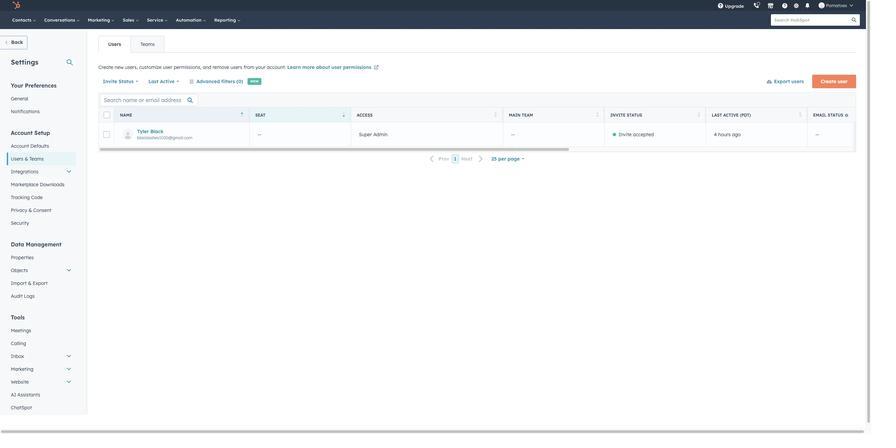 Task type: describe. For each thing, give the bounding box(es) containing it.
press to sort. image for access
[[495, 112, 497, 117]]

invite inside popup button
[[103, 78, 117, 85]]

1 button
[[452, 155, 459, 163]]

link opens in a new window image
[[374, 65, 379, 70]]

status inside invite status popup button
[[119, 78, 134, 85]]

data
[[11, 241, 24, 248]]

2 -- from the left
[[511, 132, 515, 138]]

team
[[522, 112, 533, 118]]

& for consent
[[29, 207, 32, 213]]

calling icon image
[[754, 3, 760, 9]]

management
[[26, 241, 61, 248]]

properties link
[[7, 251, 76, 264]]

user inside create user button
[[838, 78, 848, 85]]

contacts link
[[8, 11, 40, 29]]

blacklashes1000@gmail.com
[[137, 135, 192, 140]]

next button
[[459, 155, 487, 164]]

marketing link
[[84, 11, 119, 29]]

account setup
[[11, 130, 50, 136]]

user inside learn more about user permissions link
[[332, 64, 342, 70]]

advanced filters (0)
[[197, 78, 243, 85]]

black
[[150, 128, 164, 134]]

learn more about user permissions link
[[287, 64, 380, 72]]

(0)
[[237, 78, 243, 85]]

users for users & teams
[[11, 156, 23, 162]]

access
[[357, 112, 373, 118]]

create user
[[821, 78, 848, 85]]

marketplace
[[11, 182, 39, 188]]

create new users, customize user permissions, and remove users from your account.
[[98, 64, 287, 70]]

seat
[[255, 112, 266, 118]]

1 -- from the left
[[258, 132, 261, 138]]

1 - from the left
[[258, 132, 259, 138]]

last active button
[[148, 75, 180, 88]]

email
[[814, 112, 827, 118]]

settings link
[[792, 2, 801, 9]]

link opens in a new window image
[[374, 64, 379, 72]]

press to sort. element for access
[[495, 112, 497, 118]]

3 -- from the left
[[816, 132, 819, 138]]

export inside data management element
[[33, 280, 48, 287]]

tracking code link
[[7, 191, 76, 204]]

& for export
[[28, 280, 31, 287]]

marketplaces button
[[764, 0, 778, 11]]

reporting link
[[210, 11, 245, 29]]

invite status button
[[102, 75, 139, 88]]

tracking
[[11, 195, 30, 201]]

hours
[[719, 132, 731, 138]]

advanced filters (0) button
[[185, 75, 248, 88]]

chatspot link
[[7, 402, 76, 414]]

conversations link
[[40, 11, 84, 29]]

inbox button
[[7, 350, 76, 363]]

main team
[[509, 112, 533, 118]]

security
[[11, 220, 29, 226]]

users link
[[99, 36, 131, 52]]

calling
[[11, 341, 26, 347]]

sales
[[123, 17, 136, 23]]

audit logs link
[[7, 290, 76, 303]]

export inside button
[[774, 78, 790, 85]]

pagination navigation
[[426, 155, 487, 164]]

back
[[11, 39, 23, 45]]

marketing button
[[7, 363, 76, 376]]

search button
[[849, 14, 860, 26]]

customize
[[139, 64, 162, 70]]

audit
[[11, 293, 23, 299]]

security link
[[7, 217, 76, 230]]

meetings link
[[7, 324, 76, 337]]

marketing inside button
[[11, 366, 33, 372]]

users inside export users button
[[792, 78, 804, 85]]

your
[[11, 82, 23, 89]]

export users
[[774, 78, 804, 85]]

automation
[[176, 17, 203, 23]]

ai
[[11, 392, 16, 398]]

assistants
[[17, 392, 40, 398]]

objects button
[[7, 264, 76, 277]]

code
[[31, 195, 43, 201]]

last for last active
[[149, 78, 159, 85]]

25 per page
[[492, 156, 520, 162]]

notifications button
[[802, 0, 814, 11]]

advanced
[[197, 78, 220, 85]]

page
[[508, 156, 520, 162]]

privacy & consent
[[11, 207, 51, 213]]

prev button
[[426, 155, 452, 164]]

prev
[[439, 156, 449, 162]]

import & export
[[11, 280, 48, 287]]

hubspot image
[[12, 1, 20, 9]]

Search name or email address search field
[[100, 94, 198, 106]]

menu containing pomatoes
[[713, 0, 858, 11]]

new
[[250, 79, 259, 84]]

admin
[[373, 132, 388, 138]]

active for last active
[[160, 78, 175, 85]]

upgrade image
[[718, 3, 724, 9]]

new
[[115, 64, 124, 70]]

learn more about user permissions
[[287, 64, 373, 70]]

notifications
[[11, 109, 40, 115]]

3 - from the left
[[511, 132, 513, 138]]

filters
[[221, 78, 235, 85]]

teams link
[[131, 36, 164, 52]]

active for last active (pdt)
[[724, 112, 739, 118]]

0 vertical spatial marketing
[[88, 17, 111, 23]]

navigation containing users
[[98, 36, 165, 53]]

25 per page button
[[487, 152, 529, 166]]

contacts
[[12, 17, 33, 23]]

website button
[[7, 376, 76, 389]]

teams inside teams link
[[140, 41, 155, 47]]

0 vertical spatial users
[[231, 64, 242, 70]]



Task type: locate. For each thing, give the bounding box(es) containing it.
& up integrations
[[25, 156, 28, 162]]

your preferences
[[11, 82, 57, 89]]

super
[[359, 132, 372, 138]]

0 vertical spatial account
[[11, 130, 33, 136]]

2 horizontal spatial user
[[838, 78, 848, 85]]

1 vertical spatial create
[[821, 78, 837, 85]]

0 vertical spatial last
[[149, 78, 159, 85]]

1 vertical spatial last
[[712, 112, 722, 118]]

invite
[[103, 78, 117, 85], [611, 112, 626, 118], [619, 132, 632, 138]]

marketing
[[88, 17, 111, 23], [11, 366, 33, 372]]

create up email status
[[821, 78, 837, 85]]

-- down "email"
[[816, 132, 819, 138]]

create inside button
[[821, 78, 837, 85]]

invite right press to sort. icon
[[611, 112, 626, 118]]

invite accepted
[[619, 132, 654, 138]]

accepted
[[633, 132, 654, 138]]

objects
[[11, 268, 28, 274]]

press to sort. element for last active (pdt)
[[799, 112, 802, 118]]

automation link
[[172, 11, 210, 29]]

1 horizontal spatial create
[[821, 78, 837, 85]]

press to sort. image left access
[[343, 112, 345, 117]]

0 vertical spatial users
[[108, 41, 121, 47]]

4 - from the left
[[513, 132, 515, 138]]

notifications image
[[805, 3, 811, 9]]

tracking code
[[11, 195, 43, 201]]

account.
[[267, 64, 286, 70]]

1 vertical spatial invite status
[[611, 112, 642, 118]]

1 press to sort. element from the left
[[343, 112, 345, 118]]

0 horizontal spatial export
[[33, 280, 48, 287]]

chatspot
[[11, 405, 32, 411]]

1 account from the top
[[11, 130, 33, 136]]

active left (pdt)
[[724, 112, 739, 118]]

press to sort. image
[[343, 112, 345, 117], [495, 112, 497, 117], [698, 112, 700, 117], [799, 112, 802, 117]]

inbox
[[11, 353, 24, 360]]

0 horizontal spatial marketing
[[11, 366, 33, 372]]

status down users,
[[119, 78, 134, 85]]

users up new
[[108, 41, 121, 47]]

status right "email"
[[828, 112, 844, 118]]

2 horizontal spatial status
[[828, 112, 844, 118]]

and
[[203, 64, 211, 70]]

0 horizontal spatial users
[[231, 64, 242, 70]]

ai assistants
[[11, 392, 40, 398]]

data management element
[[7, 241, 76, 303]]

0 vertical spatial invite status
[[103, 78, 134, 85]]

consent
[[33, 207, 51, 213]]

downloads
[[40, 182, 65, 188]]

1 vertical spatial account
[[11, 143, 29, 149]]

-- down main
[[511, 132, 515, 138]]

account up the account defaults
[[11, 130, 33, 136]]

1 press to sort. image from the left
[[343, 112, 345, 117]]

account for account defaults
[[11, 143, 29, 149]]

users inside "users" link
[[108, 41, 121, 47]]

defaults
[[30, 143, 49, 149]]

1 vertical spatial teams
[[29, 156, 44, 162]]

logs
[[24, 293, 35, 299]]

permissions
[[343, 64, 371, 70]]

invite left accepted
[[619, 132, 632, 138]]

calling link
[[7, 337, 76, 350]]

marketing up "users" link at the top
[[88, 17, 111, 23]]

hubspot link
[[8, 1, 25, 9]]

& inside data management element
[[28, 280, 31, 287]]

3 press to sort. element from the left
[[596, 112, 599, 118]]

tools
[[11, 314, 25, 321]]

0 horizontal spatial active
[[160, 78, 175, 85]]

menu
[[713, 0, 858, 11]]

export
[[774, 78, 790, 85], [33, 280, 48, 287]]

press to sort. element for invite status
[[698, 112, 700, 118]]

name
[[120, 112, 132, 118]]

users & teams
[[11, 156, 44, 162]]

1 vertical spatial active
[[724, 112, 739, 118]]

users for users
[[108, 41, 121, 47]]

1 horizontal spatial invite status
[[611, 112, 642, 118]]

&
[[25, 156, 28, 162], [29, 207, 32, 213], [28, 280, 31, 287]]

press to sort. element for seat
[[343, 112, 345, 118]]

sales link
[[119, 11, 143, 29]]

your
[[256, 64, 266, 70]]

press to sort. image
[[596, 112, 599, 117]]

invite status down new
[[103, 78, 134, 85]]

create user button
[[813, 75, 856, 88]]

conversations
[[44, 17, 76, 23]]

users,
[[125, 64, 138, 70]]

super admin
[[359, 132, 388, 138]]

users inside users & teams link
[[11, 156, 23, 162]]

last up 4
[[712, 112, 722, 118]]

last active (pdt)
[[712, 112, 751, 118]]

press to sort. image for last active (pdt)
[[799, 112, 802, 117]]

marketing up website
[[11, 366, 33, 372]]

help image
[[782, 3, 788, 9]]

status up invite accepted
[[627, 112, 642, 118]]

marketplace downloads
[[11, 182, 65, 188]]

0 horizontal spatial users
[[11, 156, 23, 162]]

tyler black blacklashes1000@gmail.com
[[137, 128, 192, 140]]

0 horizontal spatial last
[[149, 78, 159, 85]]

account defaults link
[[7, 140, 76, 153]]

press to sort. element
[[343, 112, 345, 118], [495, 112, 497, 118], [596, 112, 599, 118], [698, 112, 700, 118], [799, 112, 802, 118]]

invite down new
[[103, 78, 117, 85]]

1 vertical spatial users
[[11, 156, 23, 162]]

integrations button
[[7, 165, 76, 178]]

1 vertical spatial marketing
[[11, 366, 33, 372]]

0 vertical spatial teams
[[140, 41, 155, 47]]

last down customize
[[149, 78, 159, 85]]

2 horizontal spatial --
[[816, 132, 819, 138]]

press to sort. image for seat
[[343, 112, 345, 117]]

2 vertical spatial invite
[[619, 132, 632, 138]]

settings image
[[793, 3, 800, 9]]

& right privacy
[[29, 207, 32, 213]]

0 vertical spatial invite
[[103, 78, 117, 85]]

4
[[714, 132, 717, 138]]

0 horizontal spatial create
[[98, 64, 113, 70]]

press to sort. image left main
[[495, 112, 497, 117]]

your preferences element
[[7, 82, 76, 118]]

2 press to sort. image from the left
[[495, 112, 497, 117]]

calling icon button
[[751, 1, 762, 10]]

create for create user
[[821, 78, 837, 85]]

0 vertical spatial create
[[98, 64, 113, 70]]

0 horizontal spatial user
[[163, 64, 172, 70]]

1 vertical spatial export
[[33, 280, 48, 287]]

last inside popup button
[[149, 78, 159, 85]]

create left new
[[98, 64, 113, 70]]

email status
[[814, 112, 844, 118]]

0 horizontal spatial status
[[119, 78, 134, 85]]

notifications link
[[7, 105, 76, 118]]

1 vertical spatial users
[[792, 78, 804, 85]]

data management
[[11, 241, 61, 248]]

menu item
[[749, 0, 750, 11]]

status
[[119, 78, 134, 85], [627, 112, 642, 118], [828, 112, 844, 118]]

service link
[[143, 11, 172, 29]]

1 horizontal spatial export
[[774, 78, 790, 85]]

tools element
[[7, 314, 76, 414]]

privacy
[[11, 207, 27, 213]]

remove
[[213, 64, 229, 70]]

0 vertical spatial &
[[25, 156, 28, 162]]

account inside account defaults link
[[11, 143, 29, 149]]

1 horizontal spatial users
[[108, 41, 121, 47]]

main
[[509, 112, 521, 118]]

ago
[[732, 132, 741, 138]]

1 horizontal spatial marketing
[[88, 17, 111, 23]]

users up integrations
[[11, 156, 23, 162]]

teams inside users & teams link
[[29, 156, 44, 162]]

search image
[[852, 18, 857, 22]]

4 hours ago
[[714, 132, 741, 138]]

active
[[160, 78, 175, 85], [724, 112, 739, 118]]

4 press to sort. image from the left
[[799, 112, 802, 117]]

1 horizontal spatial --
[[511, 132, 515, 138]]

5 press to sort. element from the left
[[799, 112, 802, 118]]

1 horizontal spatial users
[[792, 78, 804, 85]]

preferences
[[25, 82, 57, 89]]

account for account setup
[[11, 130, 33, 136]]

website
[[11, 379, 29, 385]]

0 vertical spatial export
[[774, 78, 790, 85]]

create for create new users, customize user permissions, and remove users from your account.
[[98, 64, 113, 70]]

2 - from the left
[[259, 132, 261, 138]]

3 press to sort. image from the left
[[698, 112, 700, 117]]

2 press to sort. element from the left
[[495, 112, 497, 118]]

about
[[316, 64, 330, 70]]

press to sort. element for main team
[[596, 112, 599, 118]]

import
[[11, 280, 27, 287]]

1 horizontal spatial user
[[332, 64, 342, 70]]

1 vertical spatial &
[[29, 207, 32, 213]]

6 - from the left
[[818, 132, 819, 138]]

meetings
[[11, 328, 31, 334]]

-- down seat
[[258, 132, 261, 138]]

teams up customize
[[140, 41, 155, 47]]

pomatoes
[[826, 3, 847, 8]]

general link
[[7, 92, 76, 105]]

learn
[[287, 64, 301, 70]]

import & export link
[[7, 277, 76, 290]]

tyler black image
[[819, 2, 825, 8]]

setup
[[34, 130, 50, 136]]

marketplaces image
[[768, 3, 774, 9]]

ascending sort. press to sort descending. element
[[241, 112, 244, 118]]

active inside popup button
[[160, 78, 175, 85]]

& right "import"
[[28, 280, 31, 287]]

tyler black link
[[137, 128, 242, 134]]

0 horizontal spatial invite status
[[103, 78, 134, 85]]

Search HubSpot search field
[[771, 14, 854, 26]]

25
[[492, 156, 497, 162]]

account up users & teams
[[11, 143, 29, 149]]

invite status inside popup button
[[103, 78, 134, 85]]

1 horizontal spatial teams
[[140, 41, 155, 47]]

users & teams link
[[7, 153, 76, 165]]

account setup element
[[7, 129, 76, 230]]

privacy & consent link
[[7, 204, 76, 217]]

press to sort. image left last active (pdt)
[[698, 112, 700, 117]]

1 horizontal spatial last
[[712, 112, 722, 118]]

upgrade
[[725, 3, 744, 9]]

navigation
[[98, 36, 165, 53]]

0 horizontal spatial teams
[[29, 156, 44, 162]]

5 - from the left
[[816, 132, 818, 138]]

last for last active (pdt)
[[712, 112, 722, 118]]

ascending sort. press to sort descending. image
[[241, 112, 244, 117]]

users
[[108, 41, 121, 47], [11, 156, 23, 162]]

press to sort. image left "email"
[[799, 112, 802, 117]]

teams down defaults at the top of the page
[[29, 156, 44, 162]]

2 account from the top
[[11, 143, 29, 149]]

4 press to sort. element from the left
[[698, 112, 700, 118]]

permissions,
[[174, 64, 201, 70]]

service
[[147, 17, 165, 23]]

press to sort. image for invite status
[[698, 112, 700, 117]]

0 horizontal spatial --
[[258, 132, 261, 138]]

1 horizontal spatial status
[[627, 112, 642, 118]]

active down customize
[[160, 78, 175, 85]]

1 horizontal spatial active
[[724, 112, 739, 118]]

per
[[498, 156, 506, 162]]

1
[[454, 156, 457, 162]]

0 vertical spatial active
[[160, 78, 175, 85]]

more
[[302, 64, 315, 70]]

& for teams
[[25, 156, 28, 162]]

2 vertical spatial &
[[28, 280, 31, 287]]

1 vertical spatial invite
[[611, 112, 626, 118]]

invite status up invite accepted
[[611, 112, 642, 118]]

account defaults
[[11, 143, 49, 149]]



Task type: vqa. For each thing, say whether or not it's contained in the screenshot.
4th the - from right
yes



